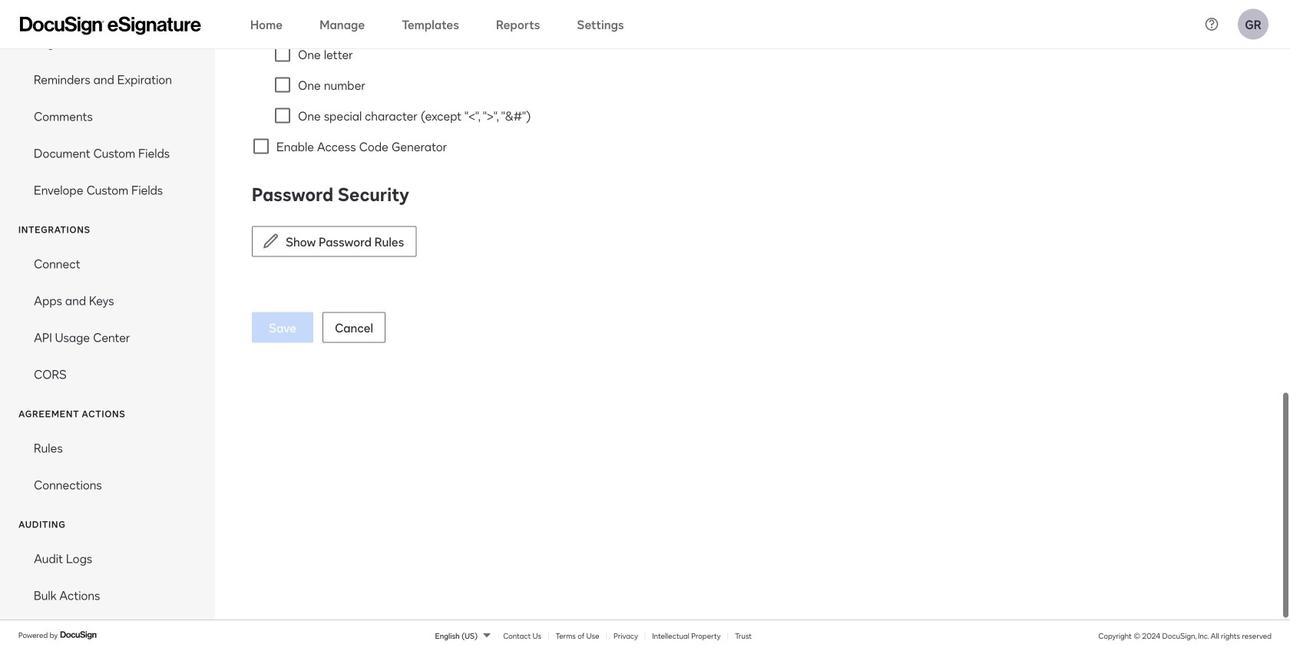 Task type: describe. For each thing, give the bounding box(es) containing it.
auditing element
[[0, 540, 215, 614]]

agreement actions element
[[0, 429, 215, 503]]



Task type: vqa. For each thing, say whether or not it's contained in the screenshot.
Integrations element
yes



Task type: locate. For each thing, give the bounding box(es) containing it.
docusign admin image
[[20, 17, 201, 35]]

docusign image
[[60, 629, 98, 642]]

signing and sending element
[[0, 0, 215, 208]]

integrations element
[[0, 245, 215, 393]]



